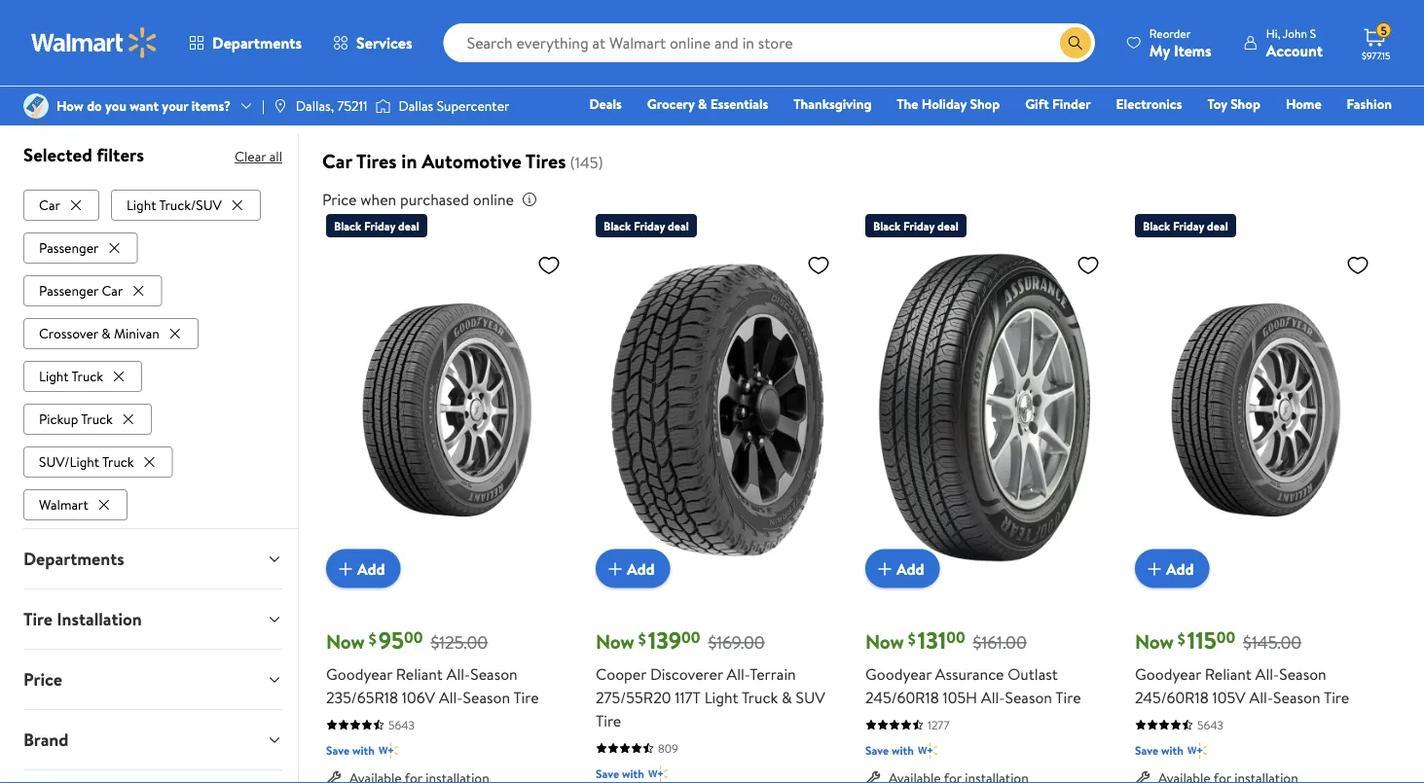 Task type: locate. For each thing, give the bounding box(es) containing it.
0 horizontal spatial reliant
[[396, 664, 443, 686]]

goodyear up 235/65r18 at the left bottom of the page
[[326, 664, 392, 686]]

black friday deal for 115
[[1143, 218, 1228, 235]]

5643 for 95
[[388, 718, 415, 734]]

2 horizontal spatial light
[[705, 688, 739, 709]]

car list item
[[23, 186, 103, 221]]

add up 139
[[627, 559, 655, 580]]

truck
[[72, 367, 103, 386], [81, 410, 113, 429], [102, 453, 134, 472], [742, 688, 778, 709]]

with for 95
[[352, 744, 375, 760]]

view results
[[1261, 23, 1343, 44]]

0 vertical spatial car
[[322, 148, 352, 175]]

& inside 'now $ 139 00 $169.00 cooper discoverer all-terrain 275/55r20 117t light truck & suv tire'
[[782, 688, 792, 709]]

add button for 131
[[866, 550, 940, 589]]

3 deal from the left
[[938, 218, 959, 235]]

reliant up "106v"
[[396, 664, 443, 686]]

clear
[[235, 148, 266, 167]]

suv/light truck list item
[[23, 443, 177, 478]]

add button up 139
[[596, 550, 670, 589]]

add to cart image
[[334, 558, 357, 581], [873, 558, 897, 581], [1143, 558, 1166, 581]]

add button up 131
[[866, 550, 940, 589]]

4 black friday deal from the left
[[1143, 218, 1228, 235]]

season inside the now $ 131 00 $161.00 goodyear assurance outlast 245/60r18 105h all-season tire
[[1005, 688, 1052, 709]]

1 add button from the left
[[326, 550, 401, 589]]

2 add from the left
[[627, 559, 655, 580]]

& left suv
[[782, 688, 792, 709]]

tire inside now $ 95 00 $125.00 goodyear reliant all-season 235/65r18 106v all-season tire
[[513, 688, 539, 709]]

shop right the 'toy'
[[1231, 94, 1261, 113]]

save with for 131
[[866, 744, 914, 760]]

walmart plus image down 235/65r18 at the left bottom of the page
[[379, 742, 398, 762]]

2 $ from the left
[[638, 629, 646, 650]]

tires left (145)
[[526, 148, 566, 175]]

passenger up crossover
[[39, 282, 98, 301]]

add button for 115
[[1135, 550, 1210, 589]]

2 now from the left
[[596, 629, 635, 656]]

walmart plus image down 1277 at right
[[918, 742, 937, 762]]

2 vertical spatial &
[[782, 688, 792, 709]]

reorder my items
[[1150, 25, 1212, 61]]

all-
[[447, 664, 470, 686], [727, 664, 750, 686], [1256, 664, 1279, 686], [439, 688, 463, 709], [981, 688, 1005, 709], [1250, 688, 1273, 709]]

car down dallas, 75211
[[322, 148, 352, 175]]

car button
[[23, 190, 99, 221]]

walmart+ link
[[1325, 121, 1401, 142]]

price up brand
[[23, 668, 62, 692]]

walmart plus image for 131
[[918, 742, 937, 762]]

4 00 from the left
[[1217, 628, 1236, 650]]

00 for 131
[[947, 628, 965, 650]]

car up crossover & minivan list item
[[102, 282, 123, 301]]

goodyear inside the now $ 131 00 $161.00 goodyear assurance outlast 245/60r18 105h all-season tire
[[866, 664, 932, 686]]

black friday deal
[[334, 218, 419, 235], [604, 218, 689, 235], [873, 218, 959, 235], [1143, 218, 1228, 235]]

departments button up vehicle
[[173, 19, 317, 66]]

now inside now $ 115 00 $145.00 goodyear reliant all-season 245/60r18 105v all-season tire
[[1135, 629, 1174, 656]]

$ inside now $ 95 00 $125.00 goodyear reliant all-season 235/65r18 106v all-season tire
[[369, 629, 377, 650]]

0 horizontal spatial departments
[[23, 547, 124, 572]]

all- right 105h
[[981, 688, 1005, 709]]

shop right holiday
[[970, 94, 1000, 113]]

walmart
[[39, 496, 88, 515]]

1 horizontal spatial  image
[[375, 96, 391, 116]]

1 add to cart image from the left
[[334, 558, 357, 581]]

 image for how do you want your items?
[[23, 93, 49, 119]]

5643 down 105v
[[1198, 718, 1224, 734]]

gift
[[1025, 94, 1049, 113]]

tire installation button
[[8, 590, 298, 650]]

legal information image
[[522, 192, 537, 208]]

departments button up the tire installation dropdown button
[[8, 530, 298, 589]]

car inside passenger car 'button'
[[102, 282, 123, 301]]

holiday
[[922, 94, 967, 113]]

price inside price 'dropdown button'
[[23, 668, 62, 692]]

light right 117t
[[705, 688, 739, 709]]

passenger down the car button
[[39, 239, 99, 258]]

when
[[361, 189, 396, 211]]

$ inside the now $ 131 00 $161.00 goodyear assurance outlast 245/60r18 105h all-season tire
[[908, 629, 916, 650]]

walmart+
[[1334, 122, 1392, 141]]

1 horizontal spatial departments
[[212, 32, 302, 54]]

1 5643 from the left
[[388, 718, 415, 734]]

goodyear for 95
[[326, 664, 392, 686]]

$ inside 'now $ 139 00 $169.00 cooper discoverer all-terrain 275/55r20 117t light truck & suv tire'
[[638, 629, 646, 650]]

0 horizontal spatial light
[[39, 367, 69, 386]]

now up cooper
[[596, 629, 635, 656]]

2 passenger from the top
[[39, 282, 98, 301]]

$ inside now $ 115 00 $145.00 goodyear reliant all-season 245/60r18 105v all-season tire
[[1178, 629, 1186, 650]]

list
[[23, 186, 282, 521]]

 image
[[272, 98, 288, 114]]

walmart list item
[[23, 486, 131, 521]]

cooper
[[596, 664, 647, 686]]

0 horizontal spatial car
[[39, 196, 60, 215]]

00 inside now $ 115 00 $145.00 goodyear reliant all-season 245/60r18 105v all-season tire
[[1217, 628, 1236, 650]]

add
[[357, 559, 385, 580], [627, 559, 655, 580], [897, 559, 924, 580], [1166, 559, 1194, 580]]

size
[[1337, 71, 1358, 90]]

tire inside the now $ 131 00 $161.00 goodyear assurance outlast 245/60r18 105h all-season tire
[[1056, 688, 1081, 709]]

departments down "walmart" button
[[23, 547, 124, 572]]

departments up vehicle
[[212, 32, 302, 54]]

black for 115
[[1143, 218, 1170, 235]]

$169.00
[[708, 631, 765, 656]]

1 friday from the left
[[364, 218, 395, 235]]

deal
[[398, 218, 419, 235], [668, 218, 689, 235], [938, 218, 959, 235], [1207, 218, 1228, 235]]

$ left 95
[[369, 629, 377, 650]]

price when purchased online
[[322, 189, 514, 211]]

4 add from the left
[[1166, 559, 1194, 580]]

where to find vehicle and tire information button
[[148, 72, 394, 91]]

1 horizontal spatial car
[[102, 282, 123, 301]]

245/60r18 up 1277 at right
[[866, 688, 939, 709]]

00 up discoverer
[[682, 628, 700, 650]]

3 now from the left
[[866, 629, 904, 656]]

price left when
[[322, 189, 357, 211]]

items?
[[192, 96, 231, 115]]

2 vertical spatial car
[[102, 282, 123, 301]]

$ for 115
[[1178, 629, 1186, 650]]

2 shop from the left
[[1231, 94, 1261, 113]]

now inside now $ 95 00 $125.00 goodyear reliant all-season 235/65r18 106v all-season tire
[[326, 629, 365, 656]]

2 horizontal spatial add to cart image
[[1143, 558, 1166, 581]]

departments tab
[[8, 530, 298, 589]]

truck right pickup
[[81, 410, 113, 429]]

2 horizontal spatial car
[[322, 148, 352, 175]]

truck for light truck
[[72, 367, 103, 386]]

& left minivan
[[102, 324, 111, 343]]

106v
[[402, 688, 435, 709]]

0 horizontal spatial tire
[[301, 72, 321, 91]]

all- down $125.00
[[447, 664, 470, 686]]

tire installation
[[23, 608, 142, 632]]

1 vertical spatial price
[[23, 668, 62, 692]]

4 now from the left
[[1135, 629, 1174, 656]]

tire inside now $ 115 00 $145.00 goodyear reliant all-season 245/60r18 105v all-season tire
[[1324, 688, 1350, 709]]

2 00 from the left
[[682, 628, 700, 650]]

clear all
[[235, 148, 282, 167]]

add up 131
[[897, 559, 924, 580]]

add up 95
[[357, 559, 385, 580]]

5643 for 115
[[1198, 718, 1224, 734]]

1 now from the left
[[326, 629, 365, 656]]

1 vertical spatial departments
[[23, 547, 124, 572]]

now $ 139 00 $169.00 cooper discoverer all-terrain 275/55r20 117t light truck & suv tire
[[596, 625, 826, 732]]

245/60r18 left 105v
[[1135, 688, 1209, 709]]

crossover & minivan list item
[[23, 315, 202, 350]]

friday
[[364, 218, 395, 235], [634, 218, 665, 235], [904, 218, 935, 235], [1173, 218, 1204, 235]]

walmart plus image down now $ 115 00 $145.00 goodyear reliant all-season 245/60r18 105v all-season tire
[[1188, 742, 1207, 762]]

black for 139
[[604, 218, 631, 235]]

131
[[918, 625, 947, 658]]

1 shop from the left
[[970, 94, 1000, 113]]

now for 131
[[866, 629, 904, 656]]

$ for 139
[[638, 629, 646, 650]]

2 black friday deal from the left
[[604, 218, 689, 235]]

1 horizontal spatial add to cart image
[[873, 558, 897, 581]]

2 black from the left
[[604, 218, 631, 235]]

1 passenger from the top
[[39, 239, 99, 258]]

tires left in
[[356, 148, 397, 175]]

4 friday from the left
[[1173, 218, 1204, 235]]

1 add from the left
[[357, 559, 385, 580]]

now left 115
[[1135, 629, 1174, 656]]

add button for 95
[[326, 550, 401, 589]]

selected filters
[[23, 143, 144, 168]]

light up pickup
[[39, 367, 69, 386]]

light for light truck/suv
[[126, 196, 156, 215]]

goodyear down 131
[[866, 664, 932, 686]]

3 add to cart image from the left
[[1143, 558, 1166, 581]]

all- down $169.00 on the bottom of the page
[[727, 664, 750, 686]]

2 horizontal spatial &
[[782, 688, 792, 709]]

electronics
[[1116, 94, 1182, 113]]

season
[[470, 664, 518, 686], [1279, 664, 1327, 686], [463, 688, 510, 709], [1005, 688, 1052, 709], [1273, 688, 1321, 709]]

save for 115
[[1135, 744, 1159, 760]]

add for 115
[[1166, 559, 1194, 580]]

reliant for 115
[[1205, 664, 1252, 686]]

friday for 131
[[904, 218, 935, 235]]

 image
[[23, 93, 49, 119], [375, 96, 391, 116]]

add button up 115
[[1135, 550, 1210, 589]]

00 inside the now $ 131 00 $161.00 goodyear assurance outlast 245/60r18 105h all-season tire
[[947, 628, 965, 650]]

do
[[87, 96, 102, 115]]

(145)
[[570, 152, 603, 174]]

all
[[269, 148, 282, 167]]

00 inside 'now $ 139 00 $169.00 cooper discoverer all-terrain 275/55r20 117t light truck & suv tire'
[[682, 628, 700, 650]]

reliant inside now $ 115 00 $145.00 goodyear reliant all-season 245/60r18 105v all-season tire
[[1205, 664, 1252, 686]]

$ left 139
[[638, 629, 646, 650]]

3 add button from the left
[[866, 550, 940, 589]]

shop
[[970, 94, 1000, 113], [1231, 94, 1261, 113]]

search icon image
[[1068, 35, 1083, 51]]

tab
[[8, 771, 298, 784]]

now
[[326, 629, 365, 656], [596, 629, 635, 656], [866, 629, 904, 656], [1135, 629, 1174, 656]]

& inside button
[[102, 324, 111, 343]]

1 $ from the left
[[369, 629, 377, 650]]

$977.15
[[1362, 49, 1391, 62]]

2 horizontal spatial goodyear
[[1135, 664, 1201, 686]]

00 for 115
[[1217, 628, 1236, 650]]

tires
[[356, 148, 397, 175], [526, 148, 566, 175]]

2 goodyear from the left
[[866, 664, 932, 686]]

selected
[[23, 143, 92, 168]]

00 left $145.00
[[1217, 628, 1236, 650]]

walmart plus image
[[379, 742, 398, 762], [918, 742, 937, 762], [1188, 742, 1207, 762], [648, 765, 668, 784]]

1 vertical spatial car
[[39, 196, 60, 215]]

departments
[[212, 32, 302, 54], [23, 547, 124, 572]]

1 vertical spatial passenger
[[39, 282, 98, 301]]

add up 115
[[1166, 559, 1194, 580]]

vehicle
[[232, 72, 273, 91]]

filters
[[97, 143, 144, 168]]

now for 95
[[326, 629, 365, 656]]

 image right 75211
[[375, 96, 391, 116]]

1 vertical spatial departments button
[[8, 530, 298, 589]]

now inside 'now $ 139 00 $169.00 cooper discoverer all-terrain 275/55r20 117t light truck & suv tire'
[[596, 629, 635, 656]]

3 black from the left
[[873, 218, 901, 235]]

now left 131
[[866, 629, 904, 656]]

1 horizontal spatial price
[[322, 189, 357, 211]]

goodyear
[[326, 664, 392, 686], [866, 664, 932, 686], [1135, 664, 1201, 686]]

1 horizontal spatial &
[[698, 94, 707, 113]]

truck for pickup truck
[[81, 410, 113, 429]]

Search search field
[[444, 23, 1095, 62]]

price tab
[[8, 651, 298, 710]]

reliant
[[396, 664, 443, 686], [1205, 664, 1252, 686]]

now for 139
[[596, 629, 635, 656]]

1 black from the left
[[334, 218, 361, 235]]

goodyear inside now $ 115 00 $145.00 goodyear reliant all-season 245/60r18 105v all-season tire
[[1135, 664, 1201, 686]]

tire inside button
[[1313, 71, 1334, 90]]

$ left 131
[[908, 629, 916, 650]]

deal for 95
[[398, 218, 419, 235]]

tire
[[23, 608, 53, 632], [513, 688, 539, 709], [1056, 688, 1081, 709], [1324, 688, 1350, 709], [596, 711, 621, 732]]

1 horizontal spatial shop
[[1231, 94, 1261, 113]]

reliant inside now $ 95 00 $125.00 goodyear reliant all-season 235/65r18 106v all-season tire
[[396, 664, 443, 686]]

5643 down "106v"
[[388, 718, 415, 734]]

truck right suv/light
[[102, 453, 134, 472]]

departments button
[[173, 19, 317, 66], [8, 530, 298, 589]]

1 horizontal spatial light
[[126, 196, 156, 215]]

3 friday from the left
[[904, 218, 935, 235]]

0 vertical spatial passenger
[[39, 239, 99, 258]]

toy
[[1208, 94, 1227, 113]]

truck for suv/light truck
[[102, 453, 134, 472]]

1 horizontal spatial goodyear
[[866, 664, 932, 686]]

passenger list item
[[23, 229, 142, 264]]

shop inside toy shop link
[[1231, 94, 1261, 113]]

truck up pickup truck list item
[[72, 367, 103, 386]]

0 horizontal spatial shop
[[970, 94, 1000, 113]]

5
[[1381, 22, 1387, 39]]

passenger inside button
[[39, 239, 99, 258]]

friday for 115
[[1173, 218, 1204, 235]]

& right grocery
[[698, 94, 707, 113]]

toy shop
[[1208, 94, 1261, 113]]

4 $ from the left
[[1178, 629, 1186, 650]]

4 black from the left
[[1143, 218, 1170, 235]]

1 00 from the left
[[404, 628, 423, 650]]

all- right "106v"
[[439, 688, 463, 709]]

1 goodyear from the left
[[326, 664, 392, 686]]

1 black friday deal from the left
[[334, 218, 419, 235]]

all- down $145.00
[[1256, 664, 1279, 686]]

2 5643 from the left
[[1198, 718, 1224, 734]]

gift finder
[[1025, 94, 1091, 113]]

passenger button
[[23, 233, 138, 264]]

$
[[369, 629, 377, 650], [638, 629, 646, 650], [908, 629, 916, 650], [1178, 629, 1186, 650]]

00 up the assurance
[[947, 628, 965, 650]]

2 245/60r18 from the left
[[1135, 688, 1209, 709]]

add to cart image for 95
[[334, 558, 357, 581]]

price for price when purchased online
[[322, 189, 357, 211]]

0 horizontal spatial add to cart image
[[334, 558, 357, 581]]

0 horizontal spatial goodyear
[[326, 664, 392, 686]]

3 $ from the left
[[908, 629, 916, 650]]

price for price
[[23, 668, 62, 692]]

essentials
[[711, 94, 768, 113]]

4 add button from the left
[[1135, 550, 1210, 589]]

in
[[401, 148, 417, 175]]

car inside the car button
[[39, 196, 60, 215]]

tire installation tab
[[8, 590, 298, 650]]

0 horizontal spatial 245/60r18
[[866, 688, 939, 709]]

black friday deal for 131
[[873, 218, 959, 235]]

0 vertical spatial price
[[322, 189, 357, 211]]

shop inside the holiday shop link
[[970, 94, 1000, 113]]

now left 95
[[326, 629, 365, 656]]

goodyear down 115
[[1135, 664, 1201, 686]]

with for 115
[[1161, 744, 1184, 760]]

truck inside button
[[81, 410, 113, 429]]

tire right and
[[301, 72, 321, 91]]

all- inside the now $ 131 00 $161.00 goodyear assurance outlast 245/60r18 105h all-season tire
[[981, 688, 1005, 709]]

00
[[404, 628, 423, 650], [682, 628, 700, 650], [947, 628, 965, 650], [1217, 628, 1236, 650]]

1 245/60r18 from the left
[[866, 688, 939, 709]]

3 00 from the left
[[947, 628, 965, 650]]

services button
[[317, 19, 428, 66]]

0 horizontal spatial 5643
[[388, 718, 415, 734]]

00 left $125.00
[[404, 628, 423, 650]]

save
[[326, 744, 350, 760], [866, 744, 889, 760], [1135, 744, 1159, 760], [596, 767, 619, 783]]

245/60r18
[[866, 688, 939, 709], [1135, 688, 1209, 709]]

245/60r18 inside the now $ 131 00 $161.00 goodyear assurance outlast 245/60r18 105h all-season tire
[[866, 688, 939, 709]]

black for 131
[[873, 218, 901, 235]]

goodyear inside now $ 95 00 $125.00 goodyear reliant all-season 235/65r18 106v all-season tire
[[326, 664, 392, 686]]

goodyear for 115
[[1135, 664, 1201, 686]]

3 black friday deal from the left
[[873, 218, 959, 235]]

1 tires from the left
[[356, 148, 397, 175]]

list containing car
[[23, 186, 282, 521]]

thanksgiving link
[[785, 93, 880, 114]]

suv
[[796, 688, 826, 709]]

75211
[[337, 96, 367, 115]]

95
[[378, 625, 404, 658]]

2 vertical spatial light
[[705, 688, 739, 709]]

grocery & essentials link
[[639, 93, 777, 114]]

passenger car list item
[[23, 272, 166, 307]]

outlast
[[1008, 664, 1058, 686]]

1 vertical spatial light
[[39, 367, 69, 386]]

1 vertical spatial &
[[102, 324, 111, 343]]

light left 'truck/suv'
[[126, 196, 156, 215]]

car down selected
[[39, 196, 60, 215]]

goodyear reliant all-season 245/60r18 105v all-season tire image
[[1135, 246, 1378, 574]]

0 horizontal spatial price
[[23, 668, 62, 692]]

4 deal from the left
[[1207, 218, 1228, 235]]

0 vertical spatial light
[[126, 196, 156, 215]]

245/60r18 inside now $ 115 00 $145.00 goodyear reliant all-season 245/60r18 105v all-season tire
[[1135, 688, 1209, 709]]

0 horizontal spatial &
[[102, 324, 111, 343]]

passenger car button
[[23, 276, 162, 307]]

passenger inside 'button'
[[39, 282, 98, 301]]

 image left the how
[[23, 93, 49, 119]]

2 reliant from the left
[[1205, 664, 1252, 686]]

1 horizontal spatial 5643
[[1198, 718, 1224, 734]]

gift finder link
[[1017, 93, 1100, 114]]

add button up 95
[[326, 550, 401, 589]]

1 horizontal spatial tires
[[526, 148, 566, 175]]

want
[[130, 96, 159, 115]]

0 vertical spatial &
[[698, 94, 707, 113]]

1 deal from the left
[[398, 218, 419, 235]]

1 horizontal spatial tire
[[1313, 71, 1334, 90]]

save with for 95
[[326, 744, 375, 760]]

3 goodyear from the left
[[1135, 664, 1201, 686]]

2 add to cart image from the left
[[873, 558, 897, 581]]

1 reliant from the left
[[396, 664, 443, 686]]

$ left 115
[[1178, 629, 1186, 650]]

black
[[334, 218, 361, 235], [604, 218, 631, 235], [873, 218, 901, 235], [1143, 218, 1170, 235]]

0 horizontal spatial  image
[[23, 93, 49, 119]]

brand
[[23, 729, 69, 753]]

0 vertical spatial departments
[[212, 32, 302, 54]]

light inside 'now $ 139 00 $169.00 cooper discoverer all-terrain 275/55r20 117t light truck & suv tire'
[[705, 688, 739, 709]]

truck down 'terrain'
[[742, 688, 778, 709]]

fashion link
[[1338, 93, 1401, 114]]

00 for 95
[[404, 628, 423, 650]]

00 inside now $ 95 00 $125.00 goodyear reliant all-season 235/65r18 106v all-season tire
[[404, 628, 423, 650]]

0 horizontal spatial tires
[[356, 148, 397, 175]]

tire right by
[[1313, 71, 1334, 90]]

809
[[658, 741, 678, 758]]

reliant up 105v
[[1205, 664, 1252, 686]]

1 horizontal spatial reliant
[[1205, 664, 1252, 686]]

save with
[[326, 744, 375, 760], [866, 744, 914, 760], [1135, 744, 1184, 760], [596, 767, 644, 783]]

tire inside 'now $ 139 00 $169.00 cooper discoverer all-terrain 275/55r20 117t light truck & suv tire'
[[596, 711, 621, 732]]

2 add button from the left
[[596, 550, 670, 589]]

1 horizontal spatial 245/60r18
[[1135, 688, 1209, 709]]

s
[[1310, 25, 1316, 41]]

now inside the now $ 131 00 $161.00 goodyear assurance outlast 245/60r18 105h all-season tire
[[866, 629, 904, 656]]

search
[[1253, 71, 1293, 90]]

3 add from the left
[[897, 559, 924, 580]]



Task type: describe. For each thing, give the bounding box(es) containing it.
$125.00
[[431, 631, 488, 656]]

home link
[[1277, 93, 1331, 114]]

passenger for passenger car
[[39, 282, 98, 301]]

now $ 131 00 $161.00 goodyear assurance outlast 245/60r18 105h all-season tire
[[866, 625, 1081, 709]]

home
[[1286, 94, 1322, 113]]

with for 131
[[892, 744, 914, 760]]

suv/light
[[39, 453, 99, 472]]

where
[[148, 72, 186, 91]]

$161.00
[[973, 631, 1027, 656]]

275/55r20
[[596, 688, 671, 709]]

walmart image
[[31, 27, 158, 58]]

add to cart image for 115
[[1143, 558, 1166, 581]]

add button for 139
[[596, 550, 670, 589]]

how do you want your items?
[[56, 96, 231, 115]]

discoverer
[[650, 664, 723, 686]]

light truck button
[[23, 361, 142, 393]]

car for car tires in automotive tires (145)
[[322, 148, 352, 175]]

add for 95
[[357, 559, 385, 580]]

find
[[205, 72, 228, 91]]

automotive
[[422, 148, 521, 175]]

truck inside 'now $ 139 00 $169.00 cooper discoverer all-terrain 275/55r20 117t light truck & suv tire'
[[742, 688, 778, 709]]

to
[[189, 72, 202, 91]]

add to cart image for 131
[[873, 558, 897, 581]]

search by tire size button
[[1253, 70, 1362, 91]]

2 deal from the left
[[668, 218, 689, 235]]

grocery & essentials
[[647, 94, 768, 113]]

now for 115
[[1135, 629, 1174, 656]]

departments inside tab
[[23, 547, 124, 572]]

save with for 115
[[1135, 744, 1184, 760]]

117t
[[675, 688, 701, 709]]

all- right 105v
[[1250, 688, 1273, 709]]

grocery
[[647, 94, 695, 113]]

search by tire size
[[1253, 71, 1358, 90]]

pickup truck button
[[23, 404, 152, 435]]

finder
[[1052, 94, 1091, 113]]

reliant for 95
[[396, 664, 443, 686]]

Walmart Site-Wide search field
[[444, 23, 1095, 62]]

and
[[276, 72, 298, 91]]

one debit
[[1243, 122, 1309, 141]]

2 tires from the left
[[526, 148, 566, 175]]

dallas
[[399, 96, 434, 115]]

now $ 95 00 $125.00 goodyear reliant all-season 235/65r18 106v all-season tire
[[326, 625, 539, 709]]

save for 95
[[326, 744, 350, 760]]

light truck/suv
[[126, 196, 222, 215]]

information
[[324, 72, 394, 91]]

1277
[[928, 718, 950, 734]]

car for car
[[39, 196, 60, 215]]

toy shop link
[[1199, 93, 1269, 114]]

$ for 95
[[369, 629, 377, 650]]

passenger for passenger
[[39, 239, 99, 258]]

assurance
[[935, 664, 1004, 686]]

online
[[473, 189, 514, 211]]

& for grocery
[[698, 94, 707, 113]]

add for 139
[[627, 559, 655, 580]]

139
[[648, 625, 682, 658]]

walmart plus image down 809
[[648, 765, 668, 784]]

the holiday shop link
[[888, 93, 1009, 114]]

light for light truck
[[39, 367, 69, 386]]

walmart plus image for 115
[[1188, 742, 1207, 762]]

tire inside dropdown button
[[23, 608, 53, 632]]

crossover & minivan button
[[23, 319, 198, 350]]

cooper discoverer all-terrain 275/55r20 117t light truck & suv tire image
[[596, 246, 838, 574]]

0 vertical spatial departments button
[[173, 19, 317, 66]]

now $ 115 00 $145.00 goodyear reliant all-season 245/60r18 105v all-season tire
[[1135, 625, 1350, 709]]

clear all button
[[235, 142, 282, 173]]

john
[[1283, 25, 1307, 41]]

car tires in automotive tires (145)
[[322, 148, 603, 175]]

by
[[1296, 71, 1310, 90]]

$ for 131
[[908, 629, 916, 650]]

deals link
[[581, 93, 631, 114]]

debit
[[1276, 122, 1309, 141]]

your
[[162, 96, 188, 115]]

add to favorites list, cooper discoverer all-terrain 275/55r20 117t light truck & suv tire image
[[807, 254, 830, 278]]

crossover
[[39, 324, 98, 343]]

suv/light truck button
[[23, 447, 173, 478]]

thanksgiving
[[794, 94, 872, 113]]

light truck list item
[[23, 358, 146, 393]]

& for crossover
[[102, 324, 111, 343]]

truck/suv
[[159, 196, 222, 215]]

2 friday from the left
[[634, 218, 665, 235]]

electronics link
[[1108, 93, 1191, 114]]

price button
[[8, 651, 298, 710]]

light truck/suv list item
[[111, 186, 265, 221]]

deal for 115
[[1207, 218, 1228, 235]]

suv/light truck
[[39, 453, 134, 472]]

115
[[1188, 625, 1217, 658]]

 image for dallas supercenter
[[375, 96, 391, 116]]

goodyear reliant all-season 235/65r18 106v all-season tire image
[[326, 246, 569, 574]]

add to favorites list, goodyear reliant all-season 245/60r18 105v all-season tire image
[[1346, 254, 1370, 278]]

brand tab
[[8, 711, 298, 770]]

fashion registry
[[1168, 94, 1392, 141]]

goodyear assurance outlast 245/60r18 105h all-season tire image
[[866, 246, 1108, 574]]

results
[[1298, 23, 1343, 44]]

pickup truck
[[39, 410, 113, 429]]

the holiday shop
[[897, 94, 1000, 113]]

black friday deal for 95
[[334, 218, 419, 235]]

add to favorites list, goodyear reliant all-season 235/65r18 106v all-season tire image
[[537, 254, 561, 278]]

fashion
[[1347, 94, 1392, 113]]

how
[[56, 96, 84, 115]]

add to favorites list, goodyear assurance outlast 245/60r18 105h all-season tire image
[[1077, 254, 1100, 278]]

goodyear for 131
[[866, 664, 932, 686]]

applied filters section element
[[23, 143, 144, 168]]

light truck/suv button
[[111, 190, 261, 221]]

walmart button
[[23, 490, 127, 521]]

dallas, 75211
[[296, 96, 367, 115]]

00 for 139
[[682, 628, 700, 650]]

all- inside 'now $ 139 00 $169.00 cooper discoverer all-terrain 275/55r20 117t light truck & suv tire'
[[727, 664, 750, 686]]

one debit link
[[1234, 121, 1318, 142]]

walmart plus image for 95
[[379, 742, 398, 762]]

purchased
[[400, 189, 469, 211]]

pickup truck list item
[[23, 400, 156, 435]]

|
[[262, 96, 265, 115]]

deal for 131
[[938, 218, 959, 235]]

view
[[1261, 23, 1294, 44]]

reorder
[[1150, 25, 1191, 41]]

crossover & minivan
[[39, 324, 160, 343]]

you
[[105, 96, 126, 115]]

105v
[[1213, 688, 1246, 709]]

the
[[897, 94, 919, 113]]

view results button
[[1233, 14, 1370, 53]]

minivan
[[114, 324, 160, 343]]

supercenter
[[437, 96, 510, 115]]

friday for 95
[[364, 218, 395, 235]]

hi,
[[1266, 25, 1281, 41]]

black for 95
[[334, 218, 361, 235]]

save for 131
[[866, 744, 889, 760]]

hi, john s account
[[1266, 25, 1323, 61]]

add for 131
[[897, 559, 924, 580]]

add to cart image
[[604, 558, 627, 581]]

account
[[1266, 39, 1323, 61]]

items
[[1174, 39, 1212, 61]]



Task type: vqa. For each thing, say whether or not it's contained in the screenshot.
Walmart+
yes



